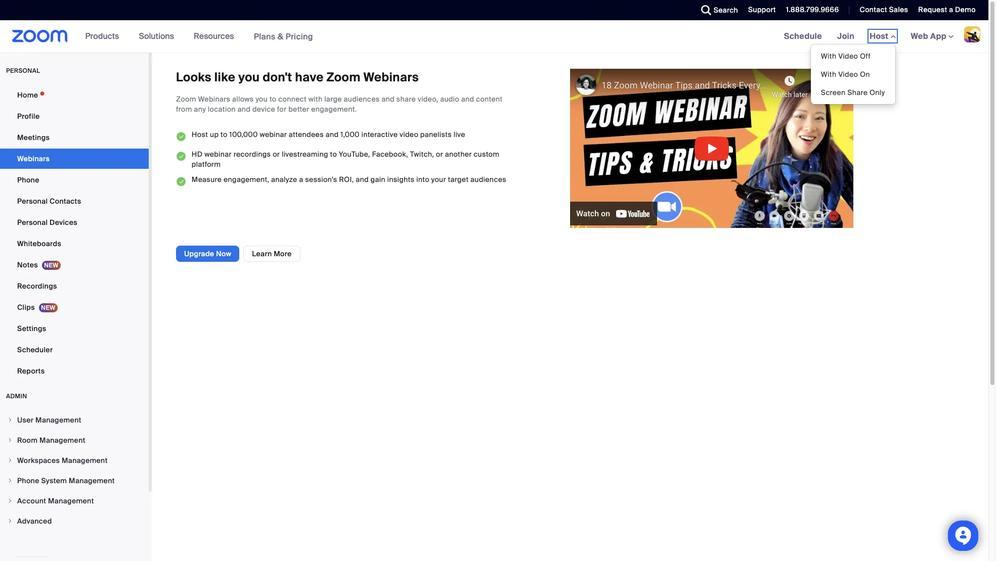Task type: locate. For each thing, give the bounding box(es) containing it.
to up device
[[270, 95, 276, 104]]

contact
[[860, 5, 887, 14]]

contact sales
[[860, 5, 908, 14]]

to down host up to 100,000 webinar attendees and 1,000 interactive video panelists live
[[330, 150, 337, 159]]

phone inside "link"
[[17, 176, 39, 185]]

1 vertical spatial host
[[192, 130, 208, 139]]

1 vertical spatial right image
[[7, 438, 13, 444]]

0 horizontal spatial webinar
[[205, 150, 232, 159]]

recordings
[[234, 150, 271, 159]]

to inside zoom webinars allows you to connect with large audiences and share video, audio and content from any location and device for better engagement.
[[270, 95, 276, 104]]

right image inside workspaces management menu item
[[7, 458, 13, 464]]

management for account management
[[48, 497, 94, 506]]

request a demo link
[[911, 0, 989, 20], [918, 5, 976, 14]]

contact sales link
[[852, 0, 911, 20], [860, 5, 908, 14]]

management for room management
[[39, 436, 85, 445]]

interactive
[[361, 130, 398, 139]]

a
[[949, 5, 953, 14], [299, 175, 303, 184]]

webinars up share
[[363, 69, 419, 85]]

up
[[210, 130, 219, 139]]

audiences right large
[[344, 95, 380, 104]]

3 right image from the top
[[7, 519, 13, 525]]

app
[[930, 31, 947, 41]]

with
[[821, 52, 837, 61], [821, 70, 837, 79]]

0 vertical spatial with
[[821, 52, 837, 61]]

off
[[860, 52, 871, 61]]

custom
[[474, 150, 499, 159]]

2 personal from the top
[[17, 218, 48, 227]]

more
[[274, 249, 292, 259]]

right image left the advanced
[[7, 519, 13, 525]]

1 vertical spatial video
[[838, 70, 858, 79]]

with up screen
[[821, 70, 837, 79]]

target
[[448, 175, 469, 184]]

youtube,
[[339, 150, 370, 159]]

0 horizontal spatial host
[[192, 130, 208, 139]]

1 horizontal spatial webinars
[[198, 95, 230, 104]]

right image left the system
[[7, 478, 13, 484]]

2 video from the top
[[838, 70, 858, 79]]

web app
[[911, 31, 947, 41]]

right image inside account management menu item
[[7, 498, 13, 504]]

connect
[[278, 95, 307, 104]]

into
[[416, 175, 429, 184]]

have
[[295, 69, 324, 85]]

0 vertical spatial video
[[838, 52, 858, 61]]

1 horizontal spatial to
[[270, 95, 276, 104]]

100,000
[[229, 130, 258, 139]]

0 horizontal spatial webinars
[[17, 154, 50, 163]]

audiences down custom
[[471, 175, 506, 184]]

room management
[[17, 436, 85, 445]]

1 horizontal spatial or
[[436, 150, 443, 159]]

with video on link
[[811, 65, 895, 83]]

2 right image from the top
[[7, 438, 13, 444]]

2 horizontal spatial to
[[330, 150, 337, 159]]

phone inside menu item
[[17, 477, 39, 486]]

scheduler link
[[0, 340, 149, 360]]

home
[[17, 91, 38, 100]]

video inside with video off link
[[838, 52, 858, 61]]

management up workspaces management
[[39, 436, 85, 445]]

0 vertical spatial right image
[[7, 417, 13, 423]]

right image for room management
[[7, 438, 13, 444]]

2 corner success image from the top
[[176, 174, 187, 189]]

or right recordings
[[273, 150, 280, 159]]

0 vertical spatial webinar
[[260, 130, 287, 139]]

screen share only link
[[811, 83, 895, 102]]

with inside 'with video on' link
[[821, 70, 837, 79]]

home link
[[0, 85, 149, 105]]

support link
[[741, 0, 779, 20], [748, 5, 776, 14]]

0 vertical spatial to
[[270, 95, 276, 104]]

zoom up large
[[327, 69, 361, 85]]

plans & pricing
[[254, 31, 313, 42]]

webinars up location
[[198, 95, 230, 104]]

corner success image down from
[[176, 130, 187, 144]]

&
[[278, 31, 283, 42]]

1 vertical spatial to
[[221, 130, 227, 139]]

webinar up "platform"
[[205, 150, 232, 159]]

panelists
[[420, 130, 452, 139]]

upgrade
[[184, 249, 214, 259]]

0 vertical spatial zoom
[[327, 69, 361, 85]]

webinars link
[[0, 149, 149, 169]]

phone up account
[[17, 477, 39, 486]]

management for user management
[[35, 416, 81, 425]]

0 vertical spatial webinars
[[363, 69, 419, 85]]

0 vertical spatial a
[[949, 5, 953, 14]]

search button
[[693, 0, 741, 20]]

right image
[[7, 478, 13, 484], [7, 498, 13, 504], [7, 519, 13, 525]]

or right twitch, on the left top
[[436, 150, 443, 159]]

meetings navigation
[[776, 20, 989, 105]]

1 horizontal spatial zoom
[[327, 69, 361, 85]]

host left up
[[192, 130, 208, 139]]

and
[[382, 95, 395, 104], [461, 95, 474, 104], [238, 105, 251, 114], [326, 130, 339, 139], [356, 175, 369, 184]]

user management menu item
[[0, 411, 149, 430]]

a right analyze
[[299, 175, 303, 184]]

1 with from the top
[[821, 52, 837, 61]]

1 horizontal spatial webinar
[[260, 130, 287, 139]]

right image left user
[[7, 417, 13, 423]]

1 vertical spatial phone
[[17, 477, 39, 486]]

meetings
[[17, 133, 50, 142]]

zoom webinars allows you to connect with large audiences and share video, audio and content from any location and device for better engagement.
[[176, 95, 503, 114]]

zoom up from
[[176, 95, 196, 104]]

video,
[[418, 95, 438, 104]]

contacts
[[50, 197, 81, 206]]

management up room management
[[35, 416, 81, 425]]

engagement,
[[224, 175, 269, 184]]

search
[[714, 6, 738, 15]]

1 video from the top
[[838, 52, 858, 61]]

management
[[35, 416, 81, 425], [39, 436, 85, 445], [62, 456, 108, 465], [69, 477, 115, 486], [48, 497, 94, 506]]

with inside with video off link
[[821, 52, 837, 61]]

0 horizontal spatial a
[[299, 175, 303, 184]]

personal for personal devices
[[17, 218, 48, 227]]

2 vertical spatial right image
[[7, 519, 13, 525]]

1 right image from the top
[[7, 417, 13, 423]]

profile
[[17, 112, 40, 121]]

plans & pricing link
[[254, 31, 313, 42], [254, 31, 313, 42]]

advanced
[[17, 517, 52, 526]]

2 vertical spatial right image
[[7, 458, 13, 464]]

right image left room
[[7, 438, 13, 444]]

0 vertical spatial right image
[[7, 478, 13, 484]]

phone up personal contacts
[[17, 176, 39, 185]]

only
[[870, 88, 885, 97]]

phone link
[[0, 170, 149, 190]]

1 vertical spatial webinar
[[205, 150, 232, 159]]

1 personal from the top
[[17, 197, 48, 206]]

right image left workspaces
[[7, 458, 13, 464]]

webinars down meetings
[[17, 154, 50, 163]]

webinar down for
[[260, 130, 287, 139]]

1 vertical spatial right image
[[7, 498, 13, 504]]

any
[[194, 105, 206, 114]]

webinars inside 'personal menu' menu
[[17, 154, 50, 163]]

reports
[[17, 367, 45, 376]]

pricing
[[286, 31, 313, 42]]

analyze
[[271, 175, 297, 184]]

user
[[17, 416, 34, 425]]

you up allows
[[238, 69, 260, 85]]

sales
[[889, 5, 908, 14]]

1 vertical spatial corner success image
[[176, 174, 187, 189]]

you up device
[[256, 95, 268, 104]]

clips link
[[0, 297, 149, 318]]

measure engagement, analyze a session's roi, and gain insights into your target audiences
[[192, 175, 506, 184]]

1 vertical spatial personal
[[17, 218, 48, 227]]

you
[[238, 69, 260, 85], [256, 95, 268, 104]]

0 vertical spatial host
[[870, 31, 891, 41]]

1 horizontal spatial a
[[949, 5, 953, 14]]

schedule link
[[776, 20, 830, 53]]

1 vertical spatial with
[[821, 70, 837, 79]]

with up with video on
[[821, 52, 837, 61]]

account management menu item
[[0, 492, 149, 511]]

right image left account
[[7, 498, 13, 504]]

audiences inside zoom webinars allows you to connect with large audiences and share video, audio and content from any location and device for better engagement.
[[344, 95, 380, 104]]

0 horizontal spatial zoom
[[176, 95, 196, 104]]

video inside 'with video on' link
[[838, 70, 858, 79]]

right image inside advanced menu item
[[7, 519, 13, 525]]

workspaces management menu item
[[0, 451, 149, 471]]

1 vertical spatial audiences
[[471, 175, 506, 184]]

video left on
[[838, 70, 858, 79]]

video for off
[[838, 52, 858, 61]]

phone for phone system management
[[17, 477, 39, 486]]

screen share only
[[821, 88, 885, 97]]

zoom logo image
[[12, 30, 68, 42]]

products
[[85, 31, 119, 41]]

2 phone from the top
[[17, 477, 39, 486]]

0 vertical spatial phone
[[17, 176, 39, 185]]

right image inside user management menu item
[[7, 417, 13, 423]]

facebook,
[[372, 150, 408, 159]]

1 phone from the top
[[17, 176, 39, 185]]

2 with from the top
[[821, 70, 837, 79]]

0 vertical spatial audiences
[[344, 95, 380, 104]]

banner
[[0, 20, 989, 105]]

host up off
[[870, 31, 891, 41]]

a left demo
[[949, 5, 953, 14]]

0 vertical spatial corner success image
[[176, 130, 187, 144]]

1 right image from the top
[[7, 478, 13, 484]]

1 vertical spatial webinars
[[198, 95, 230, 104]]

1 vertical spatial you
[[256, 95, 268, 104]]

1 corner success image from the top
[[176, 130, 187, 144]]

whiteboards
[[17, 239, 61, 248]]

personal menu menu
[[0, 85, 149, 382]]

0 vertical spatial personal
[[17, 197, 48, 206]]

right image inside room management menu item
[[7, 438, 13, 444]]

learn
[[252, 249, 272, 259]]

0 horizontal spatial or
[[273, 150, 280, 159]]

1 or from the left
[[273, 150, 280, 159]]

0 horizontal spatial audiences
[[344, 95, 380, 104]]

1 horizontal spatial host
[[870, 31, 891, 41]]

2 vertical spatial to
[[330, 150, 337, 159]]

personal up "personal devices"
[[17, 197, 48, 206]]

host inside 'meetings' navigation
[[870, 31, 891, 41]]

management up advanced menu item
[[48, 497, 94, 506]]

zoom
[[327, 69, 361, 85], [176, 95, 196, 104]]

corner success image
[[176, 130, 187, 144], [176, 174, 187, 189]]

audiences
[[344, 95, 380, 104], [471, 175, 506, 184]]

learn more button
[[243, 246, 300, 262]]

2 right image from the top
[[7, 498, 13, 504]]

join
[[837, 31, 855, 41]]

webinar
[[260, 130, 287, 139], [205, 150, 232, 159]]

phone for phone
[[17, 176, 39, 185]]

1.888.799.9666 button
[[779, 0, 842, 20], [786, 5, 839, 14]]

now
[[216, 249, 231, 259]]

3 right image from the top
[[7, 458, 13, 464]]

or
[[273, 150, 280, 159], [436, 150, 443, 159]]

product information navigation
[[78, 20, 321, 53]]

right image
[[7, 417, 13, 423], [7, 438, 13, 444], [7, 458, 13, 464]]

corner success image left the measure
[[176, 174, 187, 189]]

right image inside the phone system management menu item
[[7, 478, 13, 484]]

1 vertical spatial zoom
[[176, 95, 196, 104]]

2 vertical spatial webinars
[[17, 154, 50, 163]]

0 horizontal spatial to
[[221, 130, 227, 139]]

management down room management menu item
[[62, 456, 108, 465]]

personal up whiteboards
[[17, 218, 48, 227]]

audio
[[440, 95, 459, 104]]

attendees
[[289, 130, 324, 139]]

workspaces
[[17, 456, 60, 465]]

video left off
[[838, 52, 858, 61]]

to right up
[[221, 130, 227, 139]]

recordings link
[[0, 276, 149, 296]]

personal contacts
[[17, 197, 81, 206]]



Task type: vqa. For each thing, say whether or not it's contained in the screenshot.
the Contact Sales
yes



Task type: describe. For each thing, give the bounding box(es) containing it.
and left '1,000'
[[326, 130, 339, 139]]

resources button
[[194, 20, 239, 53]]

platform
[[192, 160, 221, 169]]

user management
[[17, 416, 81, 425]]

phone system management menu item
[[0, 472, 149, 491]]

and right audio
[[461, 95, 474, 104]]

and down allows
[[238, 105, 251, 114]]

2 or from the left
[[436, 150, 443, 159]]

webinars inside zoom webinars allows you to connect with large audiences and share video, audio and content from any location and device for better engagement.
[[198, 95, 230, 104]]

don't
[[263, 69, 292, 85]]

host for host
[[870, 31, 891, 41]]

you inside zoom webinars allows you to connect with large audiences and share video, audio and content from any location and device for better engagement.
[[256, 95, 268, 104]]

corner success image for measure
[[176, 174, 187, 189]]

1 vertical spatial a
[[299, 175, 303, 184]]

right image for workspaces management
[[7, 458, 13, 464]]

hd webinar recordings or livestreaming to youtube, facebook, twitch, or another custom platform
[[192, 150, 499, 169]]

personal contacts link
[[0, 191, 149, 211]]

solutions button
[[139, 20, 179, 53]]

web
[[911, 31, 928, 41]]

management for workspaces management
[[62, 456, 108, 465]]

upgrade now button
[[176, 246, 239, 262]]

and left share
[[382, 95, 395, 104]]

2 horizontal spatial webinars
[[363, 69, 419, 85]]

upgrade now
[[184, 249, 231, 259]]

meetings link
[[0, 127, 149, 148]]

with for with video off
[[821, 52, 837, 61]]

demo
[[955, 5, 976, 14]]

from
[[176, 105, 192, 114]]

personal devices link
[[0, 212, 149, 233]]

request a demo
[[918, 5, 976, 14]]

large
[[324, 95, 342, 104]]

settings link
[[0, 319, 149, 339]]

management up account management menu item
[[69, 477, 115, 486]]

whiteboards link
[[0, 234, 149, 254]]

screen
[[821, 88, 846, 97]]

corner success image for host
[[176, 130, 187, 144]]

livestreaming
[[282, 150, 328, 159]]

personal devices
[[17, 218, 77, 227]]

admin
[[6, 393, 27, 401]]

for
[[277, 105, 287, 114]]

advanced menu item
[[0, 512, 149, 531]]

with video off
[[821, 52, 871, 61]]

right image for user management
[[7, 417, 13, 423]]

roi,
[[339, 175, 354, 184]]

solutions
[[139, 31, 174, 41]]

on
[[860, 70, 870, 79]]

room management menu item
[[0, 431, 149, 450]]

account
[[17, 497, 46, 506]]

workspaces management
[[17, 456, 108, 465]]

personal
[[6, 67, 40, 75]]

zoom inside zoom webinars allows you to connect with large audiences and share video, audio and content from any location and device for better engagement.
[[176, 95, 196, 104]]

with for with video on
[[821, 70, 837, 79]]

device
[[252, 105, 275, 114]]

share
[[396, 95, 416, 104]]

to inside hd webinar recordings or livestreaming to youtube, facebook, twitch, or another custom platform
[[330, 150, 337, 159]]

host for host up to 100,000 webinar attendees and 1,000 interactive video panelists live
[[192, 130, 208, 139]]

clips
[[17, 303, 35, 312]]

devices
[[50, 218, 77, 227]]

notes link
[[0, 255, 149, 275]]

account management
[[17, 497, 94, 506]]

your
[[431, 175, 446, 184]]

learn more
[[252, 249, 292, 259]]

banner containing products
[[0, 20, 989, 105]]

support
[[748, 5, 776, 14]]

looks
[[176, 69, 211, 85]]

plans
[[254, 31, 276, 42]]

measure
[[192, 175, 222, 184]]

content
[[476, 95, 503, 104]]

hd
[[192, 150, 203, 159]]

insights
[[387, 175, 415, 184]]

personal for personal contacts
[[17, 197, 48, 206]]

0 vertical spatial you
[[238, 69, 260, 85]]

gain
[[371, 175, 385, 184]]

1 horizontal spatial audiences
[[471, 175, 506, 184]]

right image for phone
[[7, 478, 13, 484]]

1,000
[[340, 130, 360, 139]]

right image for account
[[7, 498, 13, 504]]

recordings
[[17, 282, 57, 291]]

allows
[[232, 95, 254, 104]]

with video on
[[821, 70, 870, 79]]

engagement.
[[311, 105, 357, 114]]

1.888.799.9666
[[786, 5, 839, 14]]

products button
[[85, 20, 124, 53]]

better
[[288, 105, 309, 114]]

profile picture image
[[964, 26, 980, 42]]

notes
[[17, 261, 38, 270]]

video for on
[[838, 70, 858, 79]]

looks like you don't have zoom webinars
[[176, 69, 419, 85]]

profile link
[[0, 106, 149, 126]]

phone system management
[[17, 477, 115, 486]]

settings
[[17, 324, 46, 333]]

request
[[918, 5, 947, 14]]

another
[[445, 150, 472, 159]]

and left 'gain'
[[356, 175, 369, 184]]

twitch,
[[410, 150, 434, 159]]

admin menu menu
[[0, 411, 149, 532]]

location
[[208, 105, 236, 114]]

webinar inside hd webinar recordings or livestreaming to youtube, facebook, twitch, or another custom platform
[[205, 150, 232, 159]]

schedule
[[784, 31, 822, 41]]



